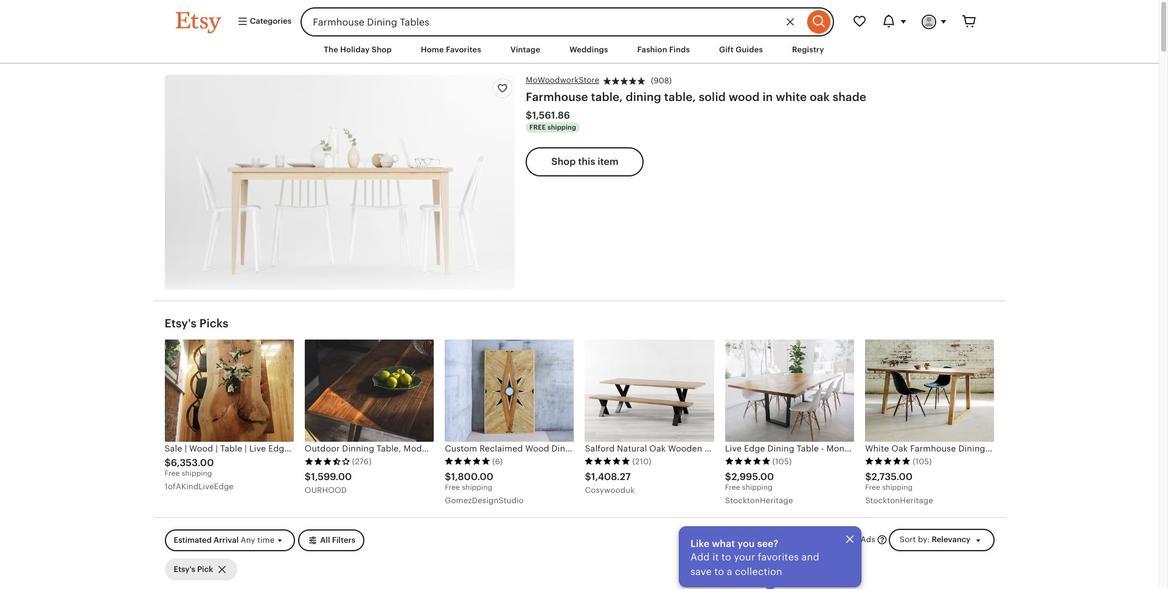 Task type: vqa. For each thing, say whether or not it's contained in the screenshot.
Live Edge Dining Table - Monkeypod image
yes



Task type: locate. For each thing, give the bounding box(es) containing it.
free inside $ 6,353.00 free shipping 1ofakindliveedge
[[165, 469, 180, 478]]

0 horizontal spatial table,
[[591, 91, 623, 104]]

Search for anything text field
[[301, 7, 805, 37]]

etsy's pick
[[174, 565, 213, 574]]

your
[[735, 552, 756, 563]]

estimated
[[174, 536, 212, 545]]

(105)
[[773, 457, 792, 466], [913, 457, 933, 466]]

$ inside $ 1,408.27 cosywooduk
[[585, 471, 592, 483]]

menu bar
[[154, 37, 1006, 64]]

(105) up 2,735.00
[[913, 457, 933, 466]]

0 vertical spatial etsy's
[[165, 317, 197, 330]]

$ inside $ 1,599.00 ourhood
[[305, 471, 311, 483]]

$ up ourhood in the left of the page
[[305, 471, 311, 483]]

(6)
[[493, 457, 503, 466]]

$ 1,800.00 free shipping gomezdesignstudio
[[445, 471, 524, 506]]

2 (105) from the left
[[913, 457, 933, 466]]

1,561.86
[[533, 110, 571, 121]]

$ down monkeypod
[[866, 471, 872, 483]]

sale | wood | table | live edge | rustic | modern | dining table | maple | farmhouse | beech | desk | dining | unique | handmade | resin image
[[165, 340, 294, 442]]

favorites
[[758, 552, 800, 563]]

free inside the $ 2,995.00 free shipping stocktonheritage
[[726, 483, 741, 492]]

free for 1,800.00
[[445, 483, 460, 492]]

shop left this
[[552, 156, 576, 168]]

shipping inside farmhouse table, dining table, solid wood in white oak shade $ 1,561.86 free shipping
[[548, 124, 577, 131]]

shop right holiday on the left
[[372, 45, 392, 54]]

table, down (908)
[[665, 91, 697, 104]]

etsy's for etsy's picks
[[165, 317, 197, 330]]

stocktonheritage down 2,735.00
[[866, 496, 934, 506]]

(276)
[[352, 457, 372, 466]]

shipping for 6,353.00
[[182, 469, 212, 478]]

shipping down 6,353.00
[[182, 469, 212, 478]]

$ up free
[[526, 110, 533, 121]]

shipping inside "$ 1,800.00 free shipping gomezdesignstudio"
[[462, 483, 493, 492]]

0 vertical spatial shop
[[372, 45, 392, 54]]

free for 2,995.00
[[726, 483, 741, 492]]

free
[[530, 124, 546, 131]]

weddings link
[[561, 39, 618, 61]]

with ads
[[843, 535, 876, 544]]

5 out of 5 stars image up 1,800.00
[[445, 457, 491, 466]]

free down 1,800.00
[[445, 483, 460, 492]]

tooltip
[[679, 527, 862, 589]]

etsy's pick link
[[165, 559, 237, 581]]

shipping down the 2,995.00
[[743, 483, 773, 492]]

free inside "$ 1,800.00 free shipping gomezdesignstudio"
[[445, 483, 460, 492]]

gift
[[720, 45, 734, 54]]

all filters button
[[299, 529, 365, 551]]

save
[[691, 566, 712, 578]]

$ for 1,800.00
[[445, 471, 451, 483]]

5 out of 5 stars image down edge
[[726, 457, 771, 466]]

shipping inside $ 2,735.00 free shipping stocktonheritage
[[883, 483, 913, 492]]

$ for 2,735.00
[[866, 471, 872, 483]]

gomezdesignstudio
[[445, 496, 524, 506]]

to left a
[[715, 566, 725, 578]]

5 out of 5 stars image up "1,408.27"
[[585, 457, 631, 466]]

$ up gomezdesignstudio
[[445, 471, 451, 483]]

live edge dining table - monkeypod image
[[726, 340, 855, 442]]

free
[[165, 469, 180, 478], [445, 483, 460, 492], [726, 483, 741, 492], [866, 483, 881, 492]]

1 horizontal spatial (105)
[[913, 457, 933, 466]]

farmhouse table, dining table, solid wood in white oak shade $ 1,561.86 free shipping
[[526, 91, 867, 131]]

2 table, from the left
[[665, 91, 697, 104]]

1 vertical spatial etsy's
[[174, 565, 195, 574]]

shipping down 1,800.00
[[462, 483, 493, 492]]

stocktonheritage for 2,735.00
[[866, 496, 934, 506]]

mowoodworkstore
[[526, 76, 600, 85]]

$ up 1ofakindliveedge
[[165, 457, 171, 469]]

free for 2,735.00
[[866, 483, 881, 492]]

None search field
[[301, 7, 834, 37]]

$ for 1,599.00
[[305, 471, 311, 483]]

4 5 out of 5 stars image from the left
[[866, 457, 912, 466]]

shipping down 2,735.00
[[883, 483, 913, 492]]

to right it in the bottom right of the page
[[722, 552, 732, 563]]

arrival
[[214, 536, 239, 545]]

free down 2,735.00
[[866, 483, 881, 492]]

0 horizontal spatial shop
[[372, 45, 392, 54]]

(210)
[[633, 457, 652, 466]]

in
[[763, 91, 774, 104]]

dining
[[626, 91, 662, 104]]

item
[[598, 156, 619, 168]]

salford natural oak wooden industrial dining table rustic farmhouse image
[[585, 340, 715, 442]]

etsy's
[[165, 317, 197, 330], [174, 565, 195, 574]]

free down the 2,995.00
[[726, 483, 741, 492]]

any
[[241, 536, 255, 545]]

0 horizontal spatial stocktonheritage
[[726, 496, 794, 506]]

$ up cosywooduk
[[585, 471, 592, 483]]

free down 6,353.00
[[165, 469, 180, 478]]

gift guides link
[[711, 39, 773, 61]]

5 out of 5 stars image
[[445, 457, 491, 466], [585, 457, 631, 466], [726, 457, 771, 466], [866, 457, 912, 466]]

(908)
[[651, 76, 672, 85]]

1 vertical spatial shop
[[552, 156, 576, 168]]

stocktonheritage
[[726, 496, 794, 506], [866, 496, 934, 506]]

to
[[722, 552, 732, 563], [715, 566, 725, 578]]

shipping down 1,561.86
[[548, 124, 577, 131]]

$ inside farmhouse table, dining table, solid wood in white oak shade $ 1,561.86 free shipping
[[526, 110, 533, 121]]

ads
[[861, 535, 876, 544]]

1 5 out of 5 stars image from the left
[[445, 457, 491, 466]]

6,353.00
[[171, 457, 214, 469]]

add
[[691, 552, 710, 563]]

home favorites link
[[412, 39, 491, 61]]

dining
[[768, 444, 795, 454]]

etsy's left "picks"
[[165, 317, 197, 330]]

table, left dining
[[591, 91, 623, 104]]

1 (105) from the left
[[773, 457, 792, 466]]

1 horizontal spatial table,
[[665, 91, 697, 104]]

this
[[579, 156, 596, 168]]

the
[[324, 45, 338, 54]]

sort by: relevancy
[[900, 535, 971, 545]]

shipping inside the $ 2,995.00 free shipping stocktonheritage
[[743, 483, 773, 492]]

5 out of 5 stars image up 2,735.00
[[866, 457, 912, 466]]

2,995.00
[[732, 471, 775, 483]]

2 5 out of 5 stars image from the left
[[585, 457, 631, 466]]

$ inside the $ 2,995.00 free shipping stocktonheritage
[[726, 471, 732, 483]]

shipping
[[548, 124, 577, 131], [182, 469, 212, 478], [462, 483, 493, 492], [743, 483, 773, 492], [883, 483, 913, 492]]

(105) down dining
[[773, 457, 792, 466]]

5 out of 5 stars image for 1,408.27
[[585, 457, 631, 466]]

0 horizontal spatial (105)
[[773, 457, 792, 466]]

oak
[[810, 91, 830, 104]]

all filters
[[320, 536, 356, 545]]

mowoodworkstore link
[[526, 75, 600, 86]]

$ inside "$ 1,800.00 free shipping gomezdesignstudio"
[[445, 471, 451, 483]]

$ inside $ 6,353.00 free shipping 1ofakindliveedge
[[165, 457, 171, 469]]

2 stocktonheritage from the left
[[866, 496, 934, 506]]

sort
[[900, 535, 917, 545]]

favorites
[[446, 45, 482, 54]]

picks
[[200, 317, 229, 330]]

3 5 out of 5 stars image from the left
[[726, 457, 771, 466]]

it
[[713, 552, 719, 563]]

1 stocktonheritage from the left
[[726, 496, 794, 506]]

free inside $ 2,735.00 free shipping stocktonheritage
[[866, 483, 881, 492]]

results,
[[813, 535, 842, 544]]

shipping inside $ 6,353.00 free shipping 1ofakindliveedge
[[182, 469, 212, 478]]

wood
[[729, 91, 760, 104]]

live
[[726, 444, 742, 454]]

ourhood
[[305, 486, 347, 495]]

$ inside $ 2,735.00 free shipping stocktonheritage
[[866, 471, 872, 483]]

tooltip containing like what you see?
[[679, 527, 862, 589]]

1 horizontal spatial stocktonheritage
[[866, 496, 934, 506]]

shop
[[372, 45, 392, 54], [552, 156, 576, 168]]

$ down live
[[726, 471, 732, 483]]

etsy's left pick
[[174, 565, 195, 574]]

stocktonheritage down the 2,995.00
[[726, 496, 794, 506]]

categories button
[[228, 11, 297, 33]]



Task type: describe. For each thing, give the bounding box(es) containing it.
finds
[[670, 45, 690, 54]]

farmhouse table, dining table, solid wood in white oak shade link
[[526, 91, 867, 104]]

vintage
[[511, 45, 541, 54]]

$ 1,408.27 cosywooduk
[[585, 471, 635, 495]]

white
[[776, 91, 808, 104]]

3,287
[[790, 535, 811, 544]]

$ 2,995.00 free shipping stocktonheritage
[[726, 471, 794, 506]]

guides
[[736, 45, 764, 54]]

relevancy
[[932, 535, 971, 545]]

a
[[727, 566, 733, 578]]

gift guides
[[720, 45, 764, 54]]

estimated arrival any time
[[174, 536, 275, 545]]

0 vertical spatial to
[[722, 552, 732, 563]]

(105) for 2,995.00
[[773, 457, 792, 466]]

1ofakindliveedge
[[165, 482, 234, 492]]

collection
[[736, 566, 783, 578]]

the holiday shop link
[[315, 39, 401, 61]]

time
[[258, 536, 275, 545]]

by:
[[919, 535, 930, 545]]

$ 2,735.00 free shipping stocktonheritage
[[866, 471, 934, 506]]

5 out of 5 stars image for 2,995.00
[[726, 457, 771, 466]]

monkeypod
[[827, 444, 876, 454]]

solid
[[699, 91, 726, 104]]

like what you see? add it to your favorites and save to a collection
[[691, 538, 820, 578]]

live edge dining table - monkeypod
[[726, 444, 876, 454]]

fashion finds link
[[629, 39, 700, 61]]

pick
[[197, 565, 213, 574]]

$ for 6,353.00
[[165, 457, 171, 469]]

shop this item
[[552, 156, 619, 168]]

etsy's for etsy's pick
[[174, 565, 195, 574]]

holiday
[[340, 45, 370, 54]]

registry
[[793, 45, 825, 54]]

-
[[822, 444, 825, 454]]

1 horizontal spatial shop
[[552, 156, 576, 168]]

home favorites
[[421, 45, 482, 54]]

all
[[320, 536, 330, 545]]

categories banner
[[154, 0, 1006, 37]]

etsy's picks
[[165, 317, 229, 330]]

shade
[[833, 91, 867, 104]]

shipping for 1,800.00
[[462, 483, 493, 492]]

cosywooduk
[[585, 486, 635, 495]]

menu bar containing the holiday shop
[[154, 37, 1006, 64]]

$ 1,599.00 ourhood
[[305, 471, 352, 495]]

farmhouse
[[526, 91, 589, 104]]

none search field inside 'categories' banner
[[301, 7, 834, 37]]

edge
[[745, 444, 766, 454]]

custom reclaimed wood dining table top with marble and granite inlay image
[[445, 340, 574, 442]]

fashion finds
[[638, 45, 690, 54]]

white oak farmhouse dining table - rustic solid wood kitchen table image
[[866, 340, 995, 442]]

shipping for 2,735.00
[[883, 483, 913, 492]]

1,599.00
[[311, 471, 352, 483]]

the holiday shop
[[324, 45, 392, 54]]

like
[[691, 538, 710, 550]]

1 table, from the left
[[591, 91, 623, 104]]

$ 6,353.00 free shipping 1ofakindliveedge
[[165, 457, 234, 492]]

filters
[[332, 536, 356, 545]]

fashion
[[638, 45, 668, 54]]

what
[[712, 538, 736, 550]]

1,800.00
[[451, 471, 494, 483]]

registry link
[[784, 39, 834, 61]]

$ for 1,408.27
[[585, 471, 592, 483]]

categories
[[248, 17, 292, 26]]

2,735.00
[[872, 471, 913, 483]]

1,408.27
[[592, 471, 631, 483]]

free for 6,353.00
[[165, 469, 180, 478]]

see?
[[758, 538, 779, 550]]

table
[[797, 444, 819, 454]]

stocktonheritage for 2,995.00
[[726, 496, 794, 506]]

vintage link
[[502, 39, 550, 61]]

and
[[802, 552, 820, 563]]

weddings
[[570, 45, 609, 54]]

with
[[843, 535, 859, 544]]

5 out of 5 stars image for 2,735.00
[[866, 457, 912, 466]]

3,287 results,
[[790, 535, 842, 544]]

shipping for 2,995.00
[[743, 483, 773, 492]]

(105) for 2,735.00
[[913, 457, 933, 466]]

5 out of 5 stars image for 1,800.00
[[445, 457, 491, 466]]

outdoor dinning table, modern rustic table, live edge table, raw edge dining table, solid wood table, walnut kitchen table, modern farmhouse image
[[305, 340, 434, 442]]

1 vertical spatial to
[[715, 566, 725, 578]]

3.5 out of 5 stars image
[[305, 457, 351, 466]]

shop this item link
[[526, 147, 645, 177]]

home
[[421, 45, 444, 54]]

$ for 2,995.00
[[726, 471, 732, 483]]

you
[[738, 538, 755, 550]]



